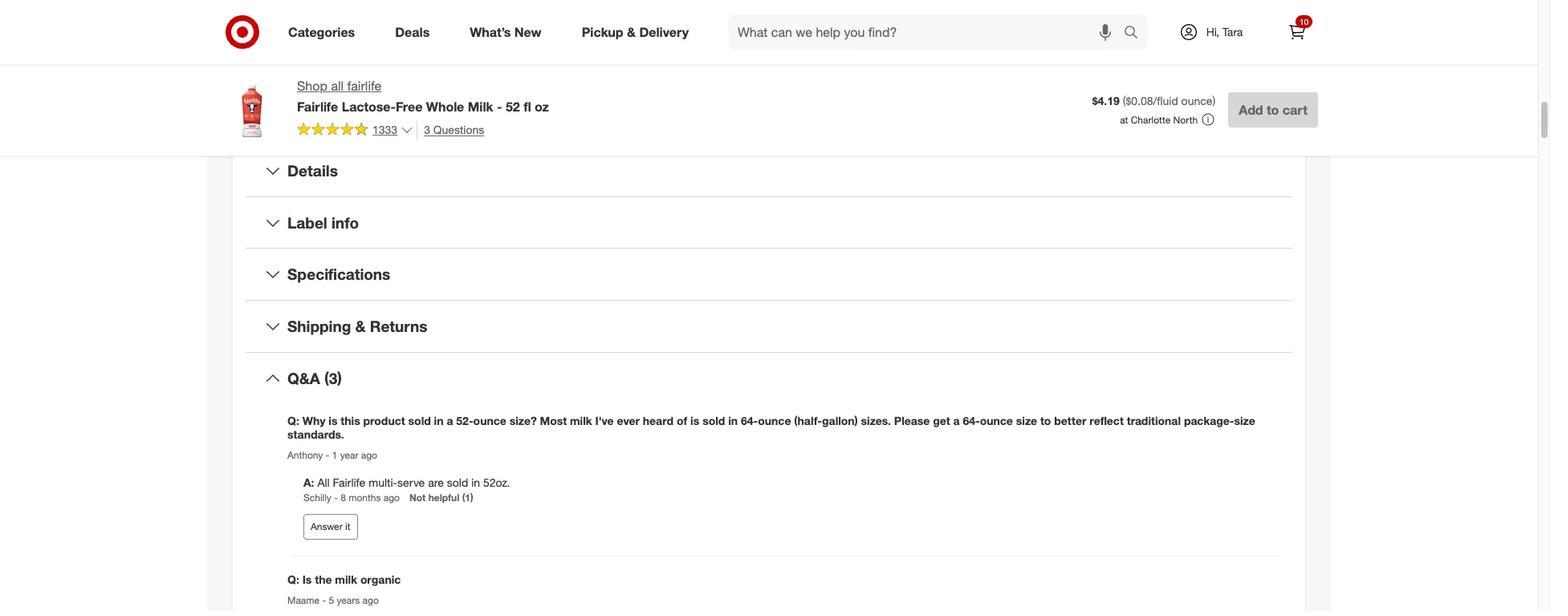 Task type: describe. For each thing, give the bounding box(es) containing it.
1 horizontal spatial sold
[[447, 476, 468, 490]]

1 a from the left
[[447, 414, 453, 428]]

is
[[302, 573, 312, 587]]

q: for why
[[287, 414, 299, 428]]

please
[[894, 414, 930, 428]]

north
[[1173, 114, 1198, 126]]

the
[[315, 573, 332, 587]]

ever
[[617, 414, 640, 428]]

label info button
[[246, 197, 1292, 248]]

maame
[[287, 594, 320, 607]]

free
[[396, 99, 423, 115]]

52
[[506, 99, 520, 115]]

1333
[[372, 123, 397, 137]]

- left the 8
[[334, 492, 338, 504]]

show more images
[[430, 32, 540, 48]]

at charlotte north
[[1120, 114, 1198, 126]]

not
[[409, 492, 426, 504]]

1
[[332, 449, 337, 461]]

0 horizontal spatial sold
[[408, 414, 431, 428]]

ago inside q: is the milk organic maame - 5 years ago
[[362, 594, 379, 607]]

not helpful (1)
[[409, 492, 473, 504]]

10
[[1300, 17, 1308, 26]]

reflect
[[1090, 414, 1124, 428]]

questions
[[433, 123, 484, 136]]

heard
[[643, 414, 674, 428]]

new
[[514, 24, 542, 40]]

q: for is
[[287, 573, 299, 587]]

& for shipping
[[355, 317, 366, 336]]

shipping
[[287, 317, 351, 336]]

to inside q: why is this product sold in a 52-ounce size?  most milk i've ever heard of is sold in 64-ounce (half-gallon) sizes.  please get a 64-ounce size to better reflect traditional package-size standards. anthony - 1 year ago
[[1040, 414, 1051, 428]]

- inside q: why is this product sold in a 52-ounce size?  most milk i've ever heard of is sold in 64-ounce (half-gallon) sizes.  please get a 64-ounce size to better reflect traditional package-size standards. anthony - 1 year ago
[[326, 449, 329, 461]]

pickup
[[582, 24, 623, 40]]

shop
[[297, 78, 327, 94]]

to inside button
[[1267, 102, 1279, 118]]

(
[[1123, 94, 1126, 108]]

why
[[302, 414, 325, 428]]

details
[[287, 161, 338, 180]]

ounce right get
[[980, 414, 1013, 428]]

what's new
[[470, 24, 542, 40]]

1 vertical spatial ago
[[384, 492, 400, 504]]

specifications button
[[246, 249, 1292, 300]]

serve
[[397, 476, 425, 490]]

standards.
[[287, 428, 344, 442]]

advertisement region
[[788, 0, 1318, 27]]

better
[[1054, 414, 1086, 428]]

a:
[[303, 476, 314, 490]]

add to cart
[[1239, 102, 1308, 118]]

get
[[933, 414, 950, 428]]

search
[[1117, 25, 1155, 41]]

info
[[331, 213, 359, 232]]

ago inside q: why is this product sold in a 52-ounce size?  most milk i've ever heard of is sold in 64-ounce (half-gallon) sizes.  please get a 64-ounce size to better reflect traditional package-size standards. anthony - 1 year ago
[[361, 449, 377, 461]]

answer it
[[311, 521, 350, 533]]

pickup & delivery
[[582, 24, 689, 40]]

label info
[[287, 213, 359, 232]]

categories link
[[275, 14, 375, 50]]

it
[[345, 521, 350, 533]]

- inside shop all fairlife fairlife lactose-free whole milk - 52 fl oz
[[497, 99, 502, 115]]

1 64- from the left
[[741, 414, 758, 428]]

- inside q: is the milk organic maame - 5 years ago
[[322, 594, 326, 607]]

more
[[465, 32, 495, 48]]

(3)
[[324, 369, 342, 388]]

all
[[317, 476, 330, 490]]

)
[[1212, 94, 1215, 108]]

fairlife inside shop all fairlife fairlife lactose-free whole milk - 52 fl oz
[[297, 99, 338, 115]]

1 is from the left
[[329, 414, 337, 428]]

schilly - 8 months ago
[[303, 492, 400, 504]]

add
[[1239, 102, 1263, 118]]

milk inside q: is the milk organic maame - 5 years ago
[[335, 573, 357, 587]]

months
[[349, 492, 381, 504]]

deals
[[395, 24, 430, 40]]

this
[[341, 414, 360, 428]]

shipping & returns
[[287, 317, 427, 336]]

size?
[[509, 414, 537, 428]]

What can we help you find? suggestions appear below search field
[[728, 14, 1128, 50]]

ounce left (half-
[[758, 414, 791, 428]]

specifications
[[287, 265, 390, 284]]

traditional
[[1127, 414, 1181, 428]]

returns
[[370, 317, 427, 336]]

i've
[[595, 414, 614, 428]]

2 64- from the left
[[963, 414, 980, 428]]

sponsored
[[1271, 29, 1318, 41]]

3 questions link
[[417, 121, 484, 139]]

of
[[677, 414, 687, 428]]

multi-
[[369, 476, 397, 490]]

details button
[[246, 145, 1292, 196]]

delivery
[[639, 24, 689, 40]]

milk
[[468, 99, 493, 115]]



Task type: vqa. For each thing, say whether or not it's contained in the screenshot.
Schilly
yes



Task type: locate. For each thing, give the bounding box(es) containing it.
1 horizontal spatial &
[[627, 24, 636, 40]]

search button
[[1117, 14, 1155, 53]]

3 questions
[[424, 123, 484, 136]]

64- right get
[[963, 414, 980, 428]]

fairlife up schilly - 8 months ago
[[333, 476, 365, 490]]

0 vertical spatial to
[[1267, 102, 1279, 118]]

2 q: from the top
[[287, 573, 299, 587]]

0 vertical spatial fairlife
[[297, 99, 338, 115]]

helpful
[[428, 492, 459, 504]]

to
[[1267, 102, 1279, 118], [1040, 414, 1051, 428]]

tara
[[1222, 25, 1243, 39]]

organic
[[360, 573, 401, 587]]

sizes.
[[861, 414, 891, 428]]

years
[[337, 594, 360, 607]]

0 horizontal spatial to
[[1040, 414, 1051, 428]]

- left 5
[[322, 594, 326, 607]]

milk inside q: why is this product sold in a 52-ounce size?  most milk i've ever heard of is sold in 64-ounce (half-gallon) sizes.  please get a 64-ounce size to better reflect traditional package-size standards. anthony - 1 year ago
[[570, 414, 592, 428]]

0 horizontal spatial &
[[355, 317, 366, 336]]

0 horizontal spatial 64-
[[741, 414, 758, 428]]

a: all fairlife multi-serve are sold in 52oz.
[[303, 476, 510, 490]]

package-
[[1184, 414, 1234, 428]]

deals link
[[381, 14, 450, 50]]

ago right year on the bottom of the page
[[361, 449, 377, 461]]

hi,
[[1206, 25, 1219, 39]]

64-
[[741, 414, 758, 428], [963, 414, 980, 428]]

image gallery element
[[220, 0, 750, 58]]

$0.08
[[1126, 94, 1153, 108]]

pickup & delivery link
[[568, 14, 709, 50]]

shipping & returns button
[[246, 301, 1292, 352]]

charlotte
[[1131, 114, 1171, 126]]

gallon)
[[822, 414, 858, 428]]

52-
[[456, 414, 473, 428]]

milk up the years on the bottom left of page
[[335, 573, 357, 587]]

oz
[[535, 99, 549, 115]]

& left returns
[[355, 317, 366, 336]]

ago right the years on the bottom left of page
[[362, 594, 379, 607]]

1 size from the left
[[1016, 414, 1037, 428]]

sold
[[408, 414, 431, 428], [702, 414, 725, 428], [447, 476, 468, 490]]

fairlife down shop
[[297, 99, 338, 115]]

product
[[363, 414, 405, 428]]

1 vertical spatial milk
[[335, 573, 357, 587]]

in right of
[[728, 414, 738, 428]]

0 vertical spatial ago
[[361, 449, 377, 461]]

- left '1'
[[326, 449, 329, 461]]

2 horizontal spatial sold
[[702, 414, 725, 428]]

to right add
[[1267, 102, 1279, 118]]

2 vertical spatial ago
[[362, 594, 379, 607]]

1 horizontal spatial a
[[953, 414, 960, 428]]

is left 'this'
[[329, 414, 337, 428]]

what's new link
[[456, 14, 562, 50]]

0 horizontal spatial a
[[447, 414, 453, 428]]

2 horizontal spatial in
[[728, 414, 738, 428]]

2 a from the left
[[953, 414, 960, 428]]

image of fairlife lactose-free whole milk - 52 fl oz image
[[220, 77, 284, 141]]

show more images button
[[419, 23, 551, 58]]

& inside dropdown button
[[355, 317, 366, 336]]

answer it button
[[303, 515, 358, 540]]

ounce
[[1181, 94, 1212, 108], [473, 414, 506, 428], [758, 414, 791, 428], [980, 414, 1013, 428]]

1 horizontal spatial 64-
[[963, 414, 980, 428]]

in left the "52-" on the left bottom
[[434, 414, 444, 428]]

show
[[430, 32, 462, 48]]

1 horizontal spatial size
[[1234, 414, 1255, 428]]

1 vertical spatial fairlife
[[333, 476, 365, 490]]

schilly
[[303, 492, 331, 504]]

sold right "product"
[[408, 414, 431, 428]]

size
[[1016, 414, 1037, 428], [1234, 414, 1255, 428]]

q:
[[287, 414, 299, 428], [287, 573, 299, 587]]

ounce left size?
[[473, 414, 506, 428]]

0 vertical spatial milk
[[570, 414, 592, 428]]

1 q: from the top
[[287, 414, 299, 428]]

images
[[499, 32, 540, 48]]

in up (1)
[[471, 476, 480, 490]]

hi, tara
[[1206, 25, 1243, 39]]

q: left why
[[287, 414, 299, 428]]

8
[[341, 492, 346, 504]]

is right of
[[690, 414, 699, 428]]

are
[[428, 476, 444, 490]]

0 vertical spatial q:
[[287, 414, 299, 428]]

a right get
[[953, 414, 960, 428]]

sold right of
[[702, 414, 725, 428]]

q: inside q: is the milk organic maame - 5 years ago
[[287, 573, 299, 587]]

to left better
[[1040, 414, 1051, 428]]

1 vertical spatial &
[[355, 317, 366, 336]]

(1)
[[462, 492, 473, 504]]

0 horizontal spatial milk
[[335, 573, 357, 587]]

-
[[497, 99, 502, 115], [326, 449, 329, 461], [334, 492, 338, 504], [322, 594, 326, 607]]

a left the "52-" on the left bottom
[[447, 414, 453, 428]]

ounce up north
[[1181, 94, 1212, 108]]

64- down q&a (3) "dropdown button"
[[741, 414, 758, 428]]

- left 52 at the top left
[[497, 99, 502, 115]]

is
[[329, 414, 337, 428], [690, 414, 699, 428]]

year
[[340, 449, 358, 461]]

10 link
[[1280, 14, 1315, 50]]

milk left i've
[[570, 414, 592, 428]]

0 horizontal spatial in
[[434, 414, 444, 428]]

anthony
[[287, 449, 323, 461]]

$4.19
[[1092, 94, 1120, 108]]

1333 link
[[297, 121, 414, 141]]

q: inside q: why is this product sold in a 52-ounce size?  most milk i've ever heard of is sold in 64-ounce (half-gallon) sizes.  please get a 64-ounce size to better reflect traditional package-size standards. anthony - 1 year ago
[[287, 414, 299, 428]]

1 horizontal spatial to
[[1267, 102, 1279, 118]]

lactose-
[[342, 99, 396, 115]]

q&a
[[287, 369, 320, 388]]

whole
[[426, 99, 464, 115]]

& right 'pickup' at top
[[627, 24, 636, 40]]

1 horizontal spatial milk
[[570, 414, 592, 428]]

q: left is
[[287, 573, 299, 587]]

5
[[329, 594, 334, 607]]

q: is the milk organic maame - 5 years ago
[[287, 573, 401, 607]]

most
[[540, 414, 567, 428]]

fl
[[523, 99, 531, 115]]

1 horizontal spatial in
[[471, 476, 480, 490]]

q&a (3)
[[287, 369, 342, 388]]

q&a (3) button
[[246, 353, 1292, 404]]

categories
[[288, 24, 355, 40]]

milk
[[570, 414, 592, 428], [335, 573, 357, 587]]

2 is from the left
[[690, 414, 699, 428]]

what's
[[470, 24, 511, 40]]

1 vertical spatial to
[[1040, 414, 1051, 428]]

shop all fairlife fairlife lactose-free whole milk - 52 fl oz
[[297, 78, 549, 115]]

cart
[[1283, 102, 1308, 118]]

ago down multi-
[[384, 492, 400, 504]]

3
[[424, 123, 430, 136]]

1 vertical spatial q:
[[287, 573, 299, 587]]

sold up (1)
[[447, 476, 468, 490]]

0 horizontal spatial is
[[329, 414, 337, 428]]

2 size from the left
[[1234, 414, 1255, 428]]

add to cart button
[[1228, 92, 1318, 128]]

at
[[1120, 114, 1128, 126]]

/fluid
[[1153, 94, 1178, 108]]

label
[[287, 213, 327, 232]]

0 vertical spatial &
[[627, 24, 636, 40]]

q: why is this product sold in a 52-ounce size?  most milk i've ever heard of is sold in 64-ounce (half-gallon) sizes.  please get a 64-ounce size to better reflect traditional package-size standards. anthony - 1 year ago
[[287, 414, 1255, 461]]

& for pickup
[[627, 24, 636, 40]]

1 horizontal spatial is
[[690, 414, 699, 428]]

52oz.
[[483, 476, 510, 490]]

0 horizontal spatial size
[[1016, 414, 1037, 428]]

(half-
[[794, 414, 822, 428]]



